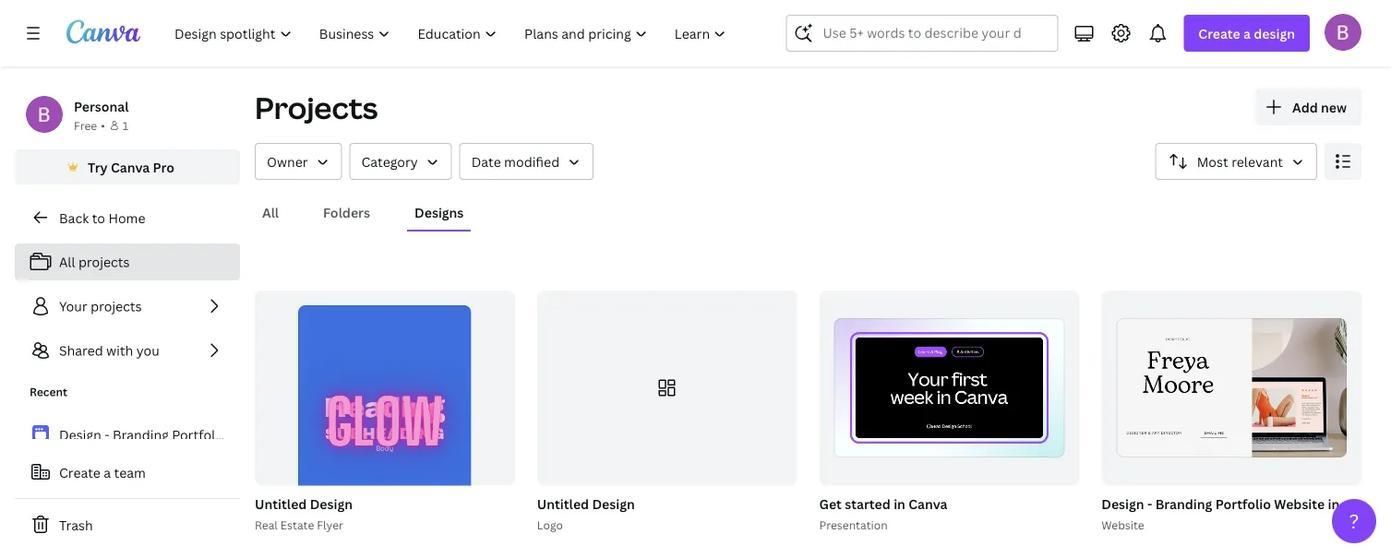 Task type: describe. For each thing, give the bounding box(es) containing it.
create a team button
[[15, 454, 240, 491]]

g
[[1386, 496, 1392, 513]]

all projects
[[59, 254, 130, 271]]

folders
[[323, 204, 370, 221]]

home
[[108, 209, 145, 227]]

Category button
[[350, 143, 452, 180]]

try canva pro button
[[15, 150, 240, 185]]

1
[[123, 118, 129, 133]]

presentation
[[820, 518, 888, 533]]

design
[[1254, 24, 1296, 42]]

shared with you
[[59, 342, 160, 360]]

with
[[106, 342, 133, 360]]

to
[[92, 209, 105, 227]]

date
[[472, 153, 501, 170]]

projects for all projects
[[78, 254, 130, 271]]

recent
[[30, 385, 67, 400]]

Sort by button
[[1156, 143, 1318, 180]]

•
[[101, 118, 105, 133]]

add new button
[[1256, 89, 1362, 126]]

most relevant
[[1198, 153, 1284, 170]]

all projects link
[[15, 244, 240, 281]]

bob builder image
[[1325, 14, 1362, 51]]

get
[[820, 496, 842, 513]]

your projects
[[59, 298, 142, 315]]

list containing all projects
[[15, 244, 240, 369]]

flyer
[[317, 518, 344, 533]]

projects
[[255, 88, 378, 128]]

projects for your projects
[[91, 298, 142, 315]]

all button
[[255, 195, 286, 230]]

all for all
[[262, 204, 279, 221]]

create a design button
[[1184, 15, 1310, 52]]

back
[[59, 209, 89, 227]]

design for untitled design real estate flyer
[[310, 496, 353, 513]]

try
[[88, 158, 108, 176]]

in inside "get started in canva presentation"
[[894, 496, 906, 513]]

create for create a team
[[59, 464, 101, 482]]

design inside design - branding portfolio website in white  g website
[[1102, 496, 1145, 513]]

owner
[[267, 153, 308, 170]]

top level navigation element
[[163, 15, 742, 52]]

category
[[362, 153, 418, 170]]

back to home
[[59, 209, 145, 227]]

real
[[255, 518, 278, 533]]

relevant
[[1232, 153, 1284, 170]]

back to home link
[[15, 199, 240, 236]]

in inside design - branding portfolio website in white  g website
[[1328, 496, 1340, 513]]



Task type: vqa. For each thing, say whether or not it's contained in the screenshot.
•
yes



Task type: locate. For each thing, give the bounding box(es) containing it.
a inside "dropdown button"
[[1244, 24, 1251, 42]]

untitled
[[255, 496, 307, 513], [537, 496, 589, 513]]

create inside "dropdown button"
[[1199, 24, 1241, 42]]

designs button
[[407, 195, 471, 230]]

1 horizontal spatial canva
[[909, 496, 948, 513]]

0 horizontal spatial in
[[894, 496, 906, 513]]

canva inside "get started in canva presentation"
[[909, 496, 948, 513]]

a for team
[[104, 464, 111, 482]]

untitled up logo
[[537, 496, 589, 513]]

0 horizontal spatial untitled
[[255, 496, 307, 513]]

untitled design button for untitled design real estate flyer
[[255, 493, 353, 517]]

untitled up real at the left bottom
[[255, 496, 307, 513]]

add
[[1293, 98, 1318, 116]]

1 vertical spatial website
[[1102, 518, 1145, 533]]

1 in from the left
[[894, 496, 906, 513]]

1 horizontal spatial a
[[1244, 24, 1251, 42]]

untitled design button up estate
[[255, 493, 353, 517]]

untitled inside "untitled design logo"
[[537, 496, 589, 513]]

free
[[74, 118, 97, 133]]

get started in canva presentation
[[820, 496, 948, 533]]

0 vertical spatial a
[[1244, 24, 1251, 42]]

team
[[114, 464, 146, 482]]

1 horizontal spatial in
[[1328, 496, 1340, 513]]

1 horizontal spatial create
[[1199, 24, 1241, 42]]

untitled design button
[[255, 493, 353, 517], [537, 493, 635, 517]]

canva right started
[[909, 496, 948, 513]]

0 horizontal spatial create
[[59, 464, 101, 482]]

design inside "untitled design logo"
[[592, 496, 635, 513]]

folders button
[[316, 195, 378, 230]]

1 horizontal spatial untitled design button
[[537, 493, 635, 517]]

in
[[894, 496, 906, 513], [1328, 496, 1340, 513]]

your projects link
[[15, 288, 240, 325]]

design - branding portfolio website in white  g website
[[1102, 496, 1392, 533]]

1 vertical spatial canva
[[909, 496, 948, 513]]

free •
[[74, 118, 105, 133]]

create
[[1199, 24, 1241, 42], [59, 464, 101, 482]]

canva
[[111, 158, 150, 176], [909, 496, 948, 513]]

you
[[136, 342, 160, 360]]

2 in from the left
[[1328, 496, 1340, 513]]

design inside untitled design real estate flyer
[[310, 496, 353, 513]]

None search field
[[786, 15, 1059, 52]]

new
[[1322, 98, 1347, 116]]

2 untitled from the left
[[537, 496, 589, 513]]

0 horizontal spatial untitled design button
[[255, 493, 353, 517]]

in right started
[[894, 496, 906, 513]]

1 vertical spatial all
[[59, 254, 75, 271]]

untitled inside untitled design real estate flyer
[[255, 496, 307, 513]]

canva inside button
[[111, 158, 150, 176]]

a left team
[[104, 464, 111, 482]]

1 vertical spatial a
[[104, 464, 111, 482]]

1 horizontal spatial website
[[1275, 496, 1325, 513]]

white
[[1343, 496, 1380, 513]]

projects down back to home
[[78, 254, 130, 271]]

3 design from the left
[[1102, 496, 1145, 513]]

create a design
[[1199, 24, 1296, 42]]

shared
[[59, 342, 103, 360]]

a inside button
[[104, 464, 111, 482]]

projects
[[78, 254, 130, 271], [91, 298, 142, 315]]

?
[[1350, 508, 1360, 535]]

shared with you link
[[15, 332, 240, 369]]

0 horizontal spatial canva
[[111, 158, 150, 176]]

0 vertical spatial canva
[[111, 158, 150, 176]]

1 horizontal spatial all
[[262, 204, 279, 221]]

1 untitled design button from the left
[[255, 493, 353, 517]]

projects right the your
[[91, 298, 142, 315]]

Search search field
[[823, 16, 1022, 51]]

try canva pro
[[88, 158, 174, 176]]

0 vertical spatial all
[[262, 204, 279, 221]]

trash link
[[15, 507, 240, 544]]

personal
[[74, 97, 129, 115]]

1 vertical spatial projects
[[91, 298, 142, 315]]

? button
[[1333, 500, 1377, 544]]

projects inside "link"
[[91, 298, 142, 315]]

design - branding portfolio website in white  g button
[[1102, 493, 1392, 517]]

1 design from the left
[[310, 496, 353, 513]]

0 vertical spatial website
[[1275, 496, 1325, 513]]

estate
[[281, 518, 314, 533]]

create left the design
[[1199, 24, 1241, 42]]

2 untitled design button from the left
[[537, 493, 635, 517]]

all up the your
[[59, 254, 75, 271]]

all down owner
[[262, 204, 279, 221]]

all for all projects
[[59, 254, 75, 271]]

untitled for untitled design logo
[[537, 496, 589, 513]]

untitled design logo
[[537, 496, 635, 533]]

canva right try
[[111, 158, 150, 176]]

design
[[310, 496, 353, 513], [592, 496, 635, 513], [1102, 496, 1145, 513]]

website
[[1275, 496, 1325, 513], [1102, 518, 1145, 533]]

untitled for untitled design real estate flyer
[[255, 496, 307, 513]]

-
[[1148, 496, 1153, 513]]

trash
[[59, 517, 93, 534]]

1 untitled from the left
[[255, 496, 307, 513]]

2 horizontal spatial design
[[1102, 496, 1145, 513]]

a
[[1244, 24, 1251, 42], [104, 464, 111, 482]]

create a team
[[59, 464, 146, 482]]

0 horizontal spatial design
[[310, 496, 353, 513]]

portfolio
[[1216, 496, 1272, 513]]

1 horizontal spatial untitled
[[537, 496, 589, 513]]

0 horizontal spatial a
[[104, 464, 111, 482]]

add new
[[1293, 98, 1347, 116]]

pro
[[153, 158, 174, 176]]

most
[[1198, 153, 1229, 170]]

list
[[15, 244, 240, 369]]

untitled design button for untitled design logo
[[537, 493, 635, 517]]

create for create a design
[[1199, 24, 1241, 42]]

untitled design button up logo
[[537, 493, 635, 517]]

all
[[262, 204, 279, 221], [59, 254, 75, 271]]

a left the design
[[1244, 24, 1251, 42]]

Date modified button
[[460, 143, 594, 180]]

Owner button
[[255, 143, 342, 180]]

0 vertical spatial projects
[[78, 254, 130, 271]]

1 vertical spatial create
[[59, 464, 101, 482]]

started
[[845, 496, 891, 513]]

design for untitled design logo
[[592, 496, 635, 513]]

0 vertical spatial create
[[1199, 24, 1241, 42]]

your
[[59, 298, 87, 315]]

create left team
[[59, 464, 101, 482]]

a for design
[[1244, 24, 1251, 42]]

modified
[[504, 153, 560, 170]]

in left ?
[[1328, 496, 1340, 513]]

date modified
[[472, 153, 560, 170]]

logo
[[537, 518, 563, 533]]

untitled design real estate flyer
[[255, 496, 353, 533]]

1 horizontal spatial design
[[592, 496, 635, 513]]

get started in canva button
[[820, 493, 948, 517]]

create inside button
[[59, 464, 101, 482]]

0 horizontal spatial all
[[59, 254, 75, 271]]

designs
[[415, 204, 464, 221]]

all inside button
[[262, 204, 279, 221]]

0 horizontal spatial website
[[1102, 518, 1145, 533]]

2 design from the left
[[592, 496, 635, 513]]

branding
[[1156, 496, 1213, 513]]



